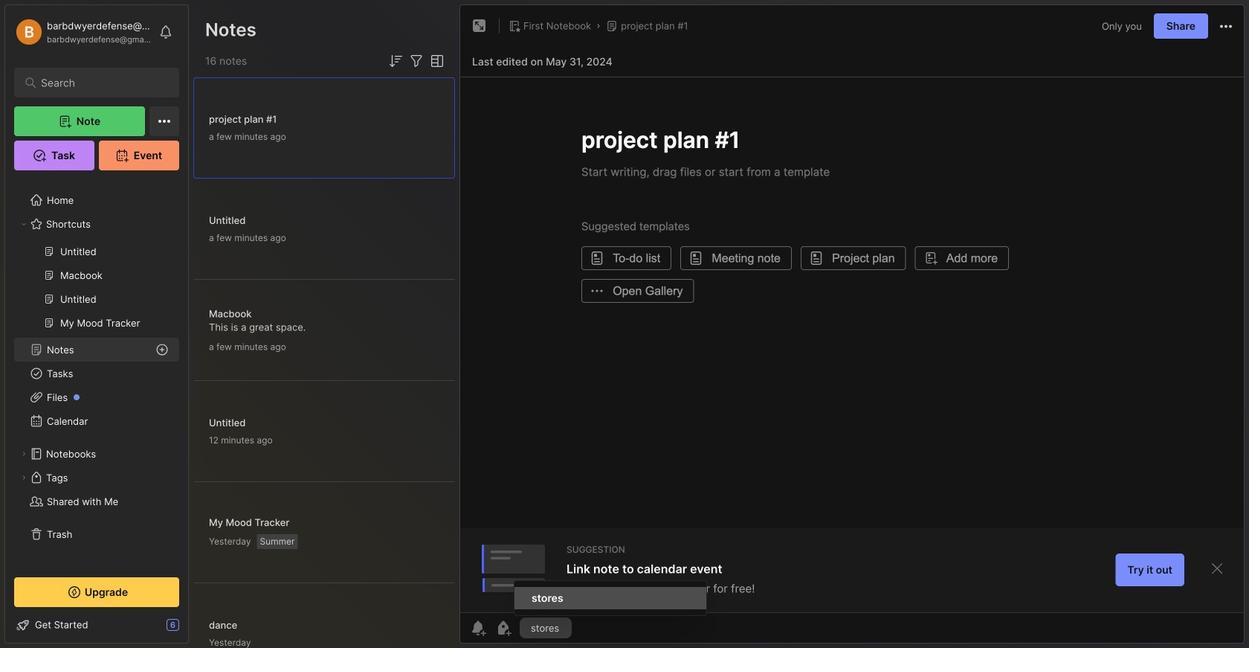 Task type: vqa. For each thing, say whether or not it's contained in the screenshot.
group at the top left of the page within Main 'element'
no



Task type: describe. For each thing, give the bounding box(es) containing it.
More actions field
[[1218, 17, 1236, 35]]

none search field inside main element
[[41, 74, 160, 92]]

Account field
[[14, 17, 152, 47]]

note window element
[[460, 4, 1246, 644]]

Note Editor text field
[[461, 77, 1245, 528]]

Help and Learning task checklist field
[[5, 613, 188, 637]]

add a reminder image
[[469, 619, 487, 637]]

Search text field
[[41, 76, 160, 90]]

add tag image
[[495, 619, 513, 637]]



Task type: locate. For each thing, give the bounding box(es) containing it.
Sort options field
[[387, 52, 405, 70]]

main element
[[0, 0, 193, 648]]

expand note image
[[471, 17, 489, 35]]

tree inside main element
[[5, 81, 188, 564]]

group
[[14, 105, 179, 344]]

click to collapse image
[[188, 621, 199, 638]]

expand tags image
[[19, 473, 28, 482]]

None search field
[[41, 74, 160, 92]]

tree
[[5, 81, 188, 564]]

more actions image
[[1218, 18, 1236, 35]]

add filters image
[[408, 52, 426, 70]]

group inside main element
[[14, 105, 179, 344]]

Add filters field
[[408, 52, 426, 70]]

View options field
[[426, 52, 446, 70]]

expand notebooks image
[[19, 449, 28, 458]]



